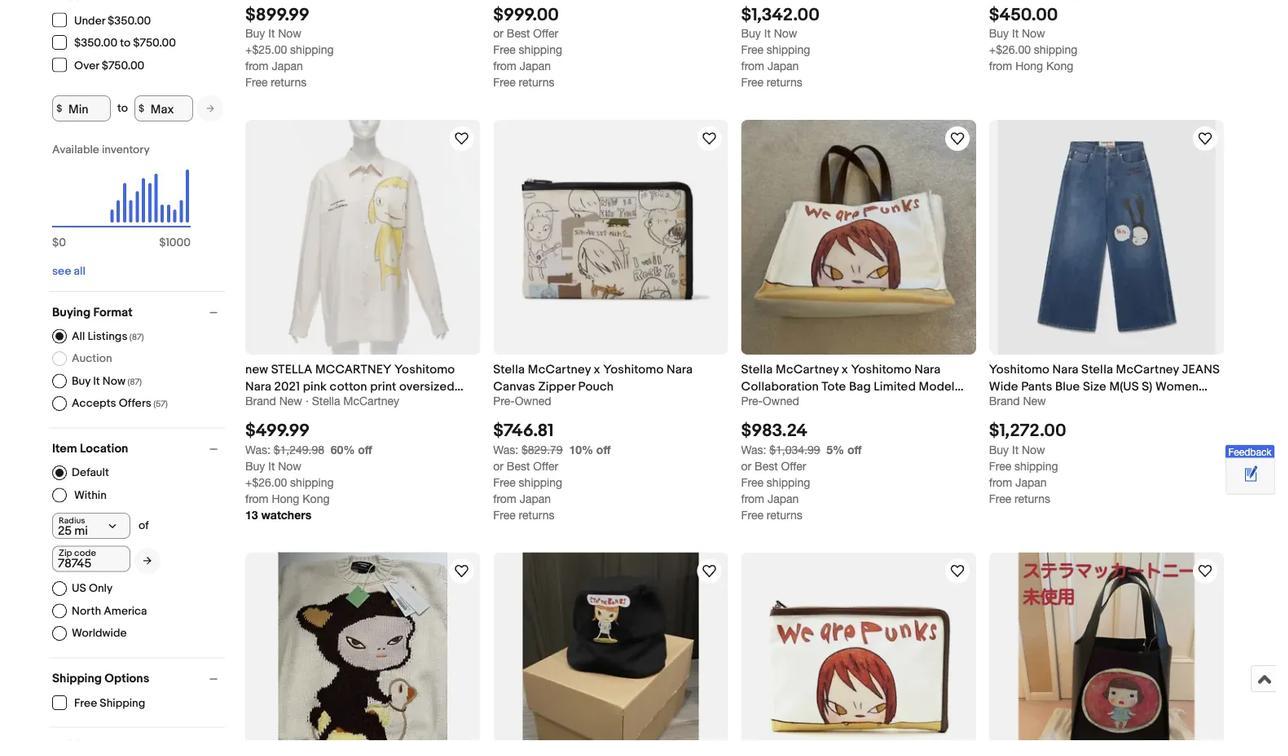 Task type: vqa. For each thing, say whether or not it's contained in the screenshot.


Task type: locate. For each thing, give the bounding box(es) containing it.
see all
[[52, 264, 86, 278]]

$1,342.00
[[741, 4, 820, 25]]

$ up available
[[56, 103, 62, 114]]

item location
[[52, 441, 128, 456]]

new stella mccartney yoshitomo nara 2021 pink cotton print oversized shirt l link
[[245, 361, 480, 411]]

0 horizontal spatial hong
[[272, 491, 300, 505]]

1 horizontal spatial pre-
[[741, 394, 763, 408]]

or down $999.00
[[493, 26, 504, 40]]

0 horizontal spatial was:
[[245, 443, 271, 456]]

default link
[[52, 465, 109, 480]]

nara for stella mccartney x yoshitomo nara canvas zipper pouch pre-owned
[[667, 362, 693, 377]]

buy inside $499.99 was: $1,249.98 60% off buy it now +$26.00 shipping from hong kong 13 watchers
[[245, 459, 265, 472]]

$350.00
[[108, 14, 151, 28], [74, 36, 118, 50]]

japan inside $1,272.00 buy it now free shipping from japan free returns
[[1016, 475, 1047, 489]]

$750.00
[[133, 36, 176, 50], [102, 59, 145, 73]]

blue
[[1056, 380, 1080, 394]]

1 vertical spatial +$26.00
[[245, 475, 287, 489]]

best down $829.79
[[507, 459, 530, 472]]

pre-owned
[[741, 394, 800, 408]]

returns
[[271, 75, 307, 89], [519, 75, 555, 89], [767, 75, 803, 89], [1015, 491, 1051, 505], [519, 508, 555, 521], [767, 508, 803, 521]]

free inside $899.99 buy it now +$25.00 shipping from japan free returns
[[245, 75, 268, 89]]

japan for $999.00
[[520, 59, 551, 72]]

1 horizontal spatial x
[[842, 362, 849, 377]]

it for $1,342.00
[[764, 26, 771, 40]]

1 horizontal spatial was:
[[493, 443, 519, 456]]

1 horizontal spatial +$26.00
[[989, 43, 1031, 56]]

accepts
[[72, 396, 116, 410]]

hong down $450.00
[[1016, 59, 1044, 72]]

$350.00 up over $750.00 link
[[74, 36, 118, 50]]

0 vertical spatial +$26.00
[[989, 43, 1031, 56]]

yoshitomo up oversized
[[395, 362, 455, 377]]

now for $1,272.00
[[1022, 443, 1046, 456]]

shipping up free shipping "link"
[[52, 671, 102, 686]]

$746.81
[[493, 420, 554, 441]]

None text field
[[741, 443, 821, 456], [52, 546, 130, 572], [741, 443, 821, 456], [52, 546, 130, 572]]

or for $746.81
[[493, 459, 504, 472]]

60%
[[331, 443, 355, 456]]

(87) inside all listings (87)
[[129, 332, 144, 342]]

returns for $899.99
[[271, 75, 307, 89]]

it down $1,272.00
[[1013, 443, 1019, 456]]

1 was: from the left
[[245, 443, 271, 456]]

it inside $1,272.00 buy it now free shipping from japan free returns
[[1013, 443, 1019, 456]]

location
[[80, 441, 128, 456]]

(87)
[[129, 332, 144, 342], [128, 376, 142, 387]]

it down $1,342.00
[[764, 26, 771, 40]]

it inside $1,342.00 buy it now free shipping from japan free returns
[[764, 26, 771, 40]]

from inside $899.99 buy it now +$25.00 shipping from japan free returns
[[245, 59, 269, 72]]

auction
[[72, 352, 112, 365]]

kong down $450.00
[[1047, 59, 1074, 72]]

japan inside $899.99 buy it now +$25.00 shipping from japan free returns
[[272, 59, 303, 72]]

+$26.00 up 13
[[245, 475, 287, 489]]

offer inside $746.81 was: $829.79 10% off or best offer free shipping from japan free returns
[[533, 459, 559, 472]]

l
[[274, 397, 280, 411]]

+$26.00
[[989, 43, 1031, 56], [245, 475, 287, 489]]

offer down $1,034.99
[[781, 459, 807, 472]]

it down $450.00
[[1013, 26, 1019, 40]]

shipping down $1,342.00
[[767, 43, 811, 56]]

0 vertical spatial to
[[120, 36, 131, 50]]

us only link
[[52, 581, 113, 596]]

japan inside $999.00 or best offer free shipping from japan free returns
[[520, 59, 551, 72]]

buy it now (87)
[[72, 374, 142, 388]]

x inside "stella mccartney x yoshitomo nara collaboration tote bag limited model women's"
[[842, 362, 849, 377]]

offer down $999.00
[[533, 26, 559, 40]]

1 vertical spatial hong
[[272, 491, 300, 505]]

off right 10%
[[597, 443, 611, 456]]

or down '$983.24'
[[741, 459, 752, 472]]

0 horizontal spatial kong
[[303, 491, 330, 505]]

buy for $1,272.00
[[989, 443, 1009, 456]]

returns for $1,342.00
[[767, 75, 803, 89]]

was: down '$983.24'
[[741, 443, 767, 456]]

 (87) Items text field
[[128, 332, 144, 342]]

0 horizontal spatial x
[[594, 362, 601, 377]]

None text field
[[245, 443, 324, 456], [493, 443, 563, 456], [245, 443, 324, 456], [493, 443, 563, 456]]

$ up see
[[52, 236, 59, 249]]

returns down $829.79
[[519, 508, 555, 521]]

nara
[[667, 362, 693, 377], [915, 362, 941, 377], [1053, 362, 1079, 377], [245, 380, 272, 394]]

nara inside "stella mccartney x yoshitomo nara collaboration tote bag limited model women's"
[[915, 362, 941, 377]]

was: for $746.81
[[493, 443, 519, 456]]

1 vertical spatial shipping
[[100, 697, 145, 710]]

buy for $1,342.00
[[741, 26, 761, 40]]

1 horizontal spatial brand
[[989, 394, 1020, 408]]

best down $999.00
[[507, 26, 530, 40]]

Minimum Value in $ text field
[[52, 95, 111, 121]]

buy down $1,342.00
[[741, 26, 761, 40]]

shipping inside $1,342.00 buy it now free shipping from japan free returns
[[767, 43, 811, 56]]

from up 13
[[245, 491, 269, 505]]

within
[[74, 488, 107, 502]]

 (57) Items text field
[[151, 399, 168, 409]]

yoshitomo
[[395, 362, 455, 377], [603, 362, 664, 377], [851, 362, 912, 377], [989, 362, 1050, 377]]

it down $1,249.98
[[268, 459, 275, 472]]

new left · at the bottom of page
[[279, 394, 302, 408]]

best
[[507, 26, 530, 40], [507, 459, 530, 472], [755, 459, 778, 472]]

from down '$983.24'
[[741, 491, 765, 505]]

now down the $899.99
[[278, 26, 302, 40]]

(87) up 'offers'
[[128, 376, 142, 387]]

1 pre- from the left
[[493, 394, 515, 408]]

from down $1,272.00
[[989, 475, 1013, 489]]

oversized
[[399, 380, 455, 394]]

1 brand from the left
[[245, 394, 276, 408]]

stella mccartney x yoshitomo nara collaboration tote bag limited model women's
[[741, 362, 955, 411]]

best down $1,034.99
[[755, 459, 778, 472]]

brand for brand new · stella mccartney
[[245, 394, 276, 408]]

returns down $999.00
[[519, 75, 555, 89]]

it inside $499.99 was: $1,249.98 60% off buy it now +$26.00 shipping from hong kong 13 watchers
[[268, 459, 275, 472]]

2 pre- from the left
[[741, 394, 763, 408]]

0 vertical spatial hong
[[1016, 59, 1044, 72]]

japan down $829.79
[[520, 491, 551, 505]]

0 horizontal spatial new
[[279, 394, 302, 408]]

offer down $829.79
[[533, 459, 559, 472]]

now down $1,249.98
[[278, 459, 302, 472]]

stella up canvas
[[493, 362, 525, 377]]

brand down new
[[245, 394, 276, 408]]

0 horizontal spatial pre-
[[493, 394, 515, 408]]

stella
[[493, 362, 525, 377], [741, 362, 773, 377], [1082, 362, 1114, 377], [312, 394, 340, 408]]

shipping down $1,272.00
[[1015, 459, 1059, 472]]

north
[[72, 604, 101, 618]]

shipping
[[52, 671, 102, 686], [100, 697, 145, 710]]

$ up inventory
[[139, 103, 144, 114]]

hong up watchers on the bottom left of page
[[272, 491, 300, 505]]

1 vertical spatial to
[[117, 101, 128, 115]]

off for $983.24
[[848, 443, 862, 456]]

now down $450.00
[[1022, 26, 1046, 40]]

now down $1,342.00
[[774, 26, 798, 40]]

returns down $1,272.00
[[1015, 491, 1051, 505]]

x up pouch on the bottom of the page
[[594, 362, 601, 377]]

returns down $1,342.00
[[767, 75, 803, 89]]

to
[[120, 36, 131, 50], [117, 101, 128, 115]]

japan down $1,342.00
[[768, 59, 799, 72]]

of
[[139, 519, 149, 533]]

was: down $746.81
[[493, 443, 519, 456]]

offer for $983.24
[[781, 459, 807, 472]]

from inside $746.81 was: $829.79 10% off or best offer free shipping from japan free returns
[[493, 491, 517, 505]]

buy down $450.00
[[989, 26, 1009, 40]]

japan down $1,034.99
[[768, 491, 799, 505]]

1 vertical spatial kong
[[303, 491, 330, 505]]

now for $899.99
[[278, 26, 302, 40]]

3 was: from the left
[[741, 443, 767, 456]]

$999.00
[[493, 4, 559, 25]]

watch stella mccartney yoshitomo nara logo bucket hat black unisex size 59 casual image
[[700, 561, 719, 581]]

from down $450.00
[[989, 59, 1013, 72]]

or inside $746.81 was: $829.79 10% off or best offer free shipping from japan free returns
[[493, 459, 504, 472]]

$999.00 or best offer free shipping from japan free returns
[[493, 4, 563, 89]]

pre- up '$983.24'
[[741, 394, 763, 408]]

stella inside "stella mccartney x yoshitomo nara collaboration tote bag limited model women's"
[[741, 362, 773, 377]]

returns down $1,034.99
[[767, 508, 803, 521]]

0 horizontal spatial off
[[358, 443, 372, 456]]

see
[[52, 264, 71, 278]]

+$26.00 inside $499.99 was: $1,249.98 60% off buy it now +$26.00 shipping from hong kong 13 watchers
[[245, 475, 287, 489]]

off for $746.81
[[597, 443, 611, 456]]

1 horizontal spatial kong
[[1047, 59, 1074, 72]]

shipping down $999.00
[[519, 43, 563, 56]]

2 horizontal spatial off
[[848, 443, 862, 456]]

or inside $983.24 was: $1,034.99 5% off or best offer free shipping from japan free returns
[[741, 459, 752, 472]]

from down $746.81
[[493, 491, 517, 505]]

shipping down $829.79
[[519, 475, 563, 489]]

brand left pants
[[989, 394, 1020, 408]]

2 x from the left
[[842, 362, 849, 377]]

$750.00 down $350.00 to $750.00
[[102, 59, 145, 73]]

it inside "$450.00 buy it now +$26.00 shipping from hong kong"
[[1013, 26, 1019, 40]]

$499.99
[[245, 420, 310, 441]]

1 vertical spatial (87)
[[128, 376, 142, 387]]

watch yoshitomo nara x stella mccartney harmless kitty sweater size small bnwt rare image
[[452, 561, 471, 581]]

shipping down 'options'
[[100, 697, 145, 710]]

$1,272.00 buy it now free shipping from japan free returns
[[989, 420, 1067, 505]]

shipping inside free shipping "link"
[[100, 697, 145, 710]]

now down $1,272.00
[[1022, 443, 1046, 456]]

$ 0
[[52, 236, 66, 249]]

japan down $1,272.00
[[1016, 475, 1047, 489]]

it for $899.99
[[268, 26, 275, 40]]

0 vertical spatial (87)
[[129, 332, 144, 342]]

best inside $983.24 was: $1,034.99 5% off or best offer free shipping from japan free returns
[[755, 459, 778, 472]]

from inside "$450.00 buy it now +$26.00 shipping from hong kong"
[[989, 59, 1013, 72]]

yoshitomo inside yoshitomo nara stella mccartney jeans wide pants blue size m(us s) women new
[[989, 362, 1050, 377]]

2 horizontal spatial new
[[1023, 394, 1047, 408]]

$
[[56, 103, 62, 114], [139, 103, 144, 114], [52, 236, 59, 249], [159, 236, 166, 249]]

owned
[[515, 394, 552, 408], [763, 394, 800, 408]]

stella right · at the bottom of page
[[312, 394, 340, 408]]

1 vertical spatial $350.00
[[74, 36, 118, 50]]

mccartney inside yoshitomo nara stella mccartney jeans wide pants blue size m(us s) women new
[[1116, 362, 1180, 377]]

was: inside $746.81 was: $829.79 10% off or best offer free shipping from japan free returns
[[493, 443, 519, 456]]

yoshitomo up pouch on the bottom of the page
[[603, 362, 664, 377]]

mccartney
[[528, 362, 591, 377], [776, 362, 839, 377], [1116, 362, 1180, 377], [343, 394, 399, 408]]

best inside $999.00 or best offer free shipping from japan free returns
[[507, 26, 530, 40]]

now inside $899.99 buy it now +$25.00 shipping from japan free returns
[[278, 26, 302, 40]]

buy inside $1,342.00 buy it now free shipping from japan free returns
[[741, 26, 761, 40]]

0 vertical spatial $750.00
[[133, 36, 176, 50]]

off inside $983.24 was: $1,034.99 5% off or best offer free shipping from japan free returns
[[848, 443, 862, 456]]

x inside stella mccartney x yoshitomo nara canvas zipper pouch pre-owned
[[594, 362, 601, 377]]

shipping down $450.00
[[1034, 43, 1078, 56]]

now inside $1,342.00 buy it now free shipping from japan free returns
[[774, 26, 798, 40]]

from
[[245, 59, 269, 72], [493, 59, 517, 72], [741, 59, 765, 72], [989, 59, 1013, 72], [989, 475, 1013, 489], [245, 491, 269, 505], [493, 491, 517, 505], [741, 491, 765, 505]]

under $350.00
[[74, 14, 151, 28]]

japan for $899.99
[[272, 59, 303, 72]]

shipping inside "$450.00 buy it now +$26.00 shipping from hong kong"
[[1034, 43, 1078, 56]]

returns inside $899.99 buy it now +$25.00 shipping from japan free returns
[[271, 75, 307, 89]]

$ 1000
[[159, 236, 191, 249]]

available inventory
[[52, 143, 150, 157]]

0 vertical spatial kong
[[1047, 59, 1074, 72]]

north america
[[72, 604, 147, 618]]

it up +$25.00
[[268, 26, 275, 40]]

2 horizontal spatial was:
[[741, 443, 767, 456]]

new inside yoshitomo nara stella mccartney jeans wide pants blue size m(us s) women new
[[989, 397, 1015, 411]]

returns for $999.00
[[519, 75, 555, 89]]

yoshitomo up limited
[[851, 362, 912, 377]]

yoshitomo inside stella mccartney x yoshitomo nara canvas zipper pouch pre-owned
[[603, 362, 664, 377]]

off right 5% at the bottom right of the page
[[848, 443, 862, 456]]

now inside $1,272.00 buy it now free shipping from japan free returns
[[1022, 443, 1046, 456]]

now for $450.00
[[1022, 26, 1046, 40]]

nara inside stella mccartney x yoshitomo nara canvas zipper pouch pre-owned
[[667, 362, 693, 377]]

now inside "$450.00 buy it now +$26.00 shipping from hong kong"
[[1022, 26, 1046, 40]]

wide
[[989, 380, 1019, 394]]

buy inside $1,272.00 buy it now free shipping from japan free returns
[[989, 443, 1009, 456]]

1 x from the left
[[594, 362, 601, 377]]

pink
[[303, 380, 327, 394]]

from down $999.00
[[493, 59, 517, 72]]

item location button
[[52, 441, 225, 456]]

returns down +$25.00
[[271, 75, 307, 89]]

yoshitomo nara stella mccartney jeans wide pants blue size m(us s) women new image
[[998, 120, 1216, 355]]

2 was: from the left
[[493, 443, 519, 456]]

$ up buying format dropdown button
[[159, 236, 166, 249]]

stella mccartney × yoshitomo nara collaboration tote bag cotton canvas image
[[989, 552, 1224, 741]]

$350.00 up $350.00 to $750.00
[[108, 14, 151, 28]]

$750.00 down under $350.00
[[133, 36, 176, 50]]

inventory
[[102, 143, 150, 157]]

buy down $1,272.00
[[989, 443, 1009, 456]]

0 vertical spatial $350.00
[[108, 14, 151, 28]]

stella up collaboration
[[741, 362, 773, 377]]

shirt
[[245, 397, 271, 411]]

hong
[[1016, 59, 1044, 72], [272, 491, 300, 505]]

shipping right +$25.00
[[290, 43, 334, 56]]

off right the 60%
[[358, 443, 372, 456]]

watch new stella mccartney yoshitomo nara 2021 pink cotton print oversized shirt l image
[[452, 129, 471, 148]]

was: down $499.99
[[245, 443, 271, 456]]

shipping inside $899.99 buy it now +$25.00 shipping from japan free returns
[[290, 43, 334, 56]]

3 yoshitomo from the left
[[851, 362, 912, 377]]

owned up '$983.24'
[[763, 394, 800, 408]]

available
[[52, 143, 99, 157]]

yoshitomo inside "stella mccartney x yoshitomo nara collaboration tote bag limited model women's"
[[851, 362, 912, 377]]

1 owned from the left
[[515, 394, 552, 408]]

or down $746.81
[[493, 459, 504, 472]]

new down wide at the right bottom
[[989, 397, 1015, 411]]

buy down auction
[[72, 374, 91, 388]]

pre- up $746.81
[[493, 394, 515, 408]]

returns inside $1,342.00 buy it now free shipping from japan free returns
[[767, 75, 803, 89]]

japan down $999.00
[[520, 59, 551, 72]]

off
[[358, 443, 372, 456], [597, 443, 611, 456], [848, 443, 862, 456]]

shipping inside $1,272.00 buy it now free shipping from japan free returns
[[1015, 459, 1059, 472]]

1 horizontal spatial off
[[597, 443, 611, 456]]

offer inside $983.24 was: $1,034.99 5% off or best offer free shipping from japan free returns
[[781, 459, 807, 472]]

buy up +$25.00
[[245, 26, 265, 40]]

apply within filter image
[[143, 555, 152, 566]]

returns inside $999.00 or best offer free shipping from japan free returns
[[519, 75, 555, 89]]

returns inside $746.81 was: $829.79 10% off or best offer free shipping from japan free returns
[[519, 508, 555, 521]]

buy inside $899.99 buy it now +$25.00 shipping from japan free returns
[[245, 26, 265, 40]]

returns inside $983.24 was: $1,034.99 5% off or best offer free shipping from japan free returns
[[767, 508, 803, 521]]

1 horizontal spatial new
[[989, 397, 1015, 411]]

kong up watchers on the bottom left of page
[[303, 491, 330, 505]]

nara inside new stella mccartney yoshitomo nara 2021 pink cotton print oversized shirt l
[[245, 380, 272, 394]]

yoshitomo inside new stella mccartney yoshitomo nara 2021 pink cotton print oversized shirt l
[[395, 362, 455, 377]]

stella mccartney x yoshitomo nara collaboration tote bag limited model women's image
[[741, 120, 976, 355]]

new
[[245, 362, 268, 377]]

shipping down $1,249.98
[[290, 475, 334, 489]]

0 horizontal spatial owned
[[515, 394, 552, 408]]

yoshitomo up wide at the right bottom
[[989, 362, 1050, 377]]

stella mccartney yoshitomo nara logo bucket hat black unisex size 59 casual image
[[493, 552, 728, 741]]

japan inside $1,342.00 buy it now free shipping from japan free returns
[[768, 59, 799, 72]]

off inside $746.81 was: $829.79 10% off or best offer free shipping from japan free returns
[[597, 443, 611, 456]]

free shipping link
[[52, 695, 146, 710]]

buy for $899.99
[[245, 26, 265, 40]]

best inside $746.81 was: $829.79 10% off or best offer free shipping from japan free returns
[[507, 459, 530, 472]]

or for $983.24
[[741, 459, 752, 472]]

from down $1,342.00
[[741, 59, 765, 72]]

4 yoshitomo from the left
[[989, 362, 1050, 377]]

best for $983.24
[[755, 459, 778, 472]]

2 yoshitomo from the left
[[603, 362, 664, 377]]

2 brand from the left
[[989, 394, 1020, 408]]

0 horizontal spatial +$26.00
[[245, 475, 287, 489]]

1 horizontal spatial owned
[[763, 394, 800, 408]]

buy inside "$450.00 buy it now +$26.00 shipping from hong kong"
[[989, 26, 1009, 40]]

$746.81 was: $829.79 10% off or best offer free shipping from japan free returns
[[493, 420, 611, 521]]

women's
[[741, 397, 793, 411]]

it inside $899.99 buy it now +$25.00 shipping from japan free returns
[[268, 26, 275, 40]]

(87) inside 'buy it now (87)'
[[128, 376, 142, 387]]

free inside "link"
[[74, 697, 97, 710]]

yoshitomo nara stella mccartney jeans wide pants blue size m(us s) women new
[[989, 362, 1220, 411]]

to down under $350.00
[[120, 36, 131, 50]]

3 off from the left
[[848, 443, 862, 456]]

shipping down $1,034.99
[[767, 475, 811, 489]]

1 off from the left
[[358, 443, 372, 456]]

watch stella mccartney pouch bag yoshitomo nara collaboration white art canvas print image
[[948, 561, 967, 581]]

japan down +$25.00
[[272, 59, 303, 72]]

was: for $983.24
[[741, 443, 767, 456]]

0
[[59, 236, 66, 249]]

1 vertical spatial $750.00
[[102, 59, 145, 73]]

+$26.00 down $450.00
[[989, 43, 1031, 56]]

1 yoshitomo from the left
[[395, 362, 455, 377]]

returns inside $1,272.00 buy it now free shipping from japan free returns
[[1015, 491, 1051, 505]]

worldwide
[[72, 626, 127, 640]]

(87) down buying format dropdown button
[[129, 332, 144, 342]]

was: inside $499.99 was: $1,249.98 60% off buy it now +$26.00 shipping from hong kong 13 watchers
[[245, 443, 271, 456]]

2 off from the left
[[597, 443, 611, 456]]

1 horizontal spatial hong
[[1016, 59, 1044, 72]]

tote
[[822, 380, 847, 394]]

x up 'tote'
[[842, 362, 849, 377]]

shipping inside $999.00 or best offer free shipping from japan free returns
[[519, 43, 563, 56]]

watch yoshitomo nara stella mccartney jeans wide pants blue size m(us s) women new image
[[1196, 129, 1215, 148]]

from down +$25.00
[[245, 59, 269, 72]]

buying format
[[52, 305, 133, 320]]

buying format button
[[52, 305, 225, 320]]

new up $1,272.00
[[1023, 394, 1047, 408]]

was: inside $983.24 was: $1,034.99 5% off or best offer free shipping from japan free returns
[[741, 443, 767, 456]]

to right minimum value in $ text field
[[117, 101, 128, 115]]

from inside $1,272.00 buy it now free shipping from japan free returns
[[989, 475, 1013, 489]]

japan for $1,272.00
[[1016, 475, 1047, 489]]

only
[[89, 581, 113, 595]]

owned up $746.81
[[515, 394, 552, 408]]

off inside $499.99 was: $1,249.98 60% off buy it now +$26.00 shipping from hong kong 13 watchers
[[358, 443, 372, 456]]

0 horizontal spatial brand
[[245, 394, 276, 408]]

stella mccartney x yoshitomo nara collaboration tote bag limited model women's link
[[741, 361, 976, 411]]

now
[[278, 26, 302, 40], [774, 26, 798, 40], [1022, 26, 1046, 40], [103, 374, 126, 388], [1022, 443, 1046, 456], [278, 459, 302, 472]]

stella up size on the right bottom of the page
[[1082, 362, 1114, 377]]

all listings (87)
[[72, 329, 144, 343]]

it up accepts
[[93, 374, 100, 388]]

owned inside stella mccartney x yoshitomo nara canvas zipper pouch pre-owned
[[515, 394, 552, 408]]

shipping inside $983.24 was: $1,034.99 5% off or best offer free shipping from japan free returns
[[767, 475, 811, 489]]

it
[[268, 26, 275, 40], [764, 26, 771, 40], [1013, 26, 1019, 40], [93, 374, 100, 388], [1013, 443, 1019, 456], [268, 459, 275, 472]]

buy down $499.99
[[245, 459, 265, 472]]

x for bag
[[842, 362, 849, 377]]

yoshitomo nara x stella mccartney harmless kitty sweater size small bnwt rare image
[[278, 552, 447, 741]]



Task type: describe. For each thing, give the bounding box(es) containing it.
all
[[74, 264, 86, 278]]

us only
[[72, 581, 113, 595]]

nara inside yoshitomo nara stella mccartney jeans wide pants blue size m(us s) women new
[[1053, 362, 1079, 377]]

feedback
[[1229, 446, 1272, 458]]

it for $450.00
[[1013, 26, 1019, 40]]

stella mccartney x yoshitomo nara canvas zipper pouch heading
[[493, 362, 693, 394]]

watch stella mccartney × yoshitomo nara collaboration tote bag cotton canvas image
[[1196, 561, 1215, 581]]

under $350.00 link
[[52, 13, 152, 28]]

$1,249.98
[[274, 443, 324, 456]]

hong inside $499.99 was: $1,249.98 60% off buy it now +$26.00 shipping from hong kong 13 watchers
[[272, 491, 300, 505]]

yoshitomo for bag
[[851, 362, 912, 377]]

options
[[105, 671, 149, 686]]

$983.24
[[741, 420, 808, 441]]

new for brand new
[[1023, 394, 1047, 408]]

hong inside "$450.00 buy it now +$26.00 shipping from hong kong"
[[1016, 59, 1044, 72]]

$1,272.00
[[989, 420, 1067, 441]]

japan inside $746.81 was: $829.79 10% off or best offer free shipping from japan free returns
[[520, 491, 551, 505]]

stella mccartney pouch bag yoshitomo nara collaboration white art canvas print image
[[741, 552, 976, 741]]

item
[[52, 441, 77, 456]]

from inside $499.99 was: $1,249.98 60% off buy it now +$26.00 shipping from hong kong 13 watchers
[[245, 491, 269, 505]]

worldwide link
[[52, 626, 127, 641]]

watch stella mccartney x yoshitomo nara collaboration tote bag limited model women's image
[[948, 129, 967, 148]]

mccartney inside "stella mccartney x yoshitomo nara collaboration tote bag limited model women's"
[[776, 362, 839, 377]]

mccartney inside stella mccartney x yoshitomo nara canvas zipper pouch pre-owned
[[528, 362, 591, 377]]

model
[[919, 380, 955, 394]]

brand new · stella mccartney
[[245, 394, 399, 408]]

us
[[72, 581, 86, 595]]

kong inside $499.99 was: $1,249.98 60% off buy it now +$26.00 shipping from hong kong 13 watchers
[[303, 491, 330, 505]]

1000
[[166, 236, 191, 249]]

stella
[[271, 362, 313, 377]]

kong inside "$450.00 buy it now +$26.00 shipping from hong kong"
[[1047, 59, 1074, 72]]

0 vertical spatial shipping
[[52, 671, 102, 686]]

stella mccartney x yoshitomo nara canvas zipper pouch image
[[493, 151, 728, 323]]

canvas
[[493, 380, 536, 394]]

brand for brand new
[[989, 394, 1020, 408]]

women
[[1156, 380, 1199, 394]]

pre- inside stella mccartney x yoshitomo nara canvas zipper pouch pre-owned
[[493, 394, 515, 408]]

yoshitomo for cotton
[[395, 362, 455, 377]]

stella inside yoshitomo nara stella mccartney jeans wide pants blue size m(us s) women new
[[1082, 362, 1114, 377]]

$829.79
[[522, 443, 563, 456]]

$1,342.00 buy it now free shipping from japan free returns
[[741, 4, 820, 89]]

under
[[74, 14, 105, 28]]

nara for new stella mccartney yoshitomo nara 2021 pink cotton print oversized shirt l
[[245, 380, 272, 394]]

 (87) Items text field
[[126, 376, 142, 387]]

was: for $499.99
[[245, 443, 271, 456]]

it for $1,272.00
[[1013, 443, 1019, 456]]

shipping options
[[52, 671, 149, 686]]

$450.00 buy it now +$26.00 shipping from hong kong
[[989, 4, 1078, 72]]

yoshitomo for pouch
[[603, 362, 664, 377]]

pants
[[1022, 380, 1053, 394]]

stella inside stella mccartney x yoshitomo nara canvas zipper pouch pre-owned
[[493, 362, 525, 377]]

+$25.00
[[245, 43, 287, 56]]

japan for $1,342.00
[[768, 59, 799, 72]]

format
[[93, 305, 133, 320]]

new for brand new · stella mccartney
[[279, 394, 302, 408]]

now for $1,342.00
[[774, 26, 798, 40]]

$350.00 to $750.00 link
[[52, 35, 177, 50]]

buying
[[52, 305, 91, 320]]

2 owned from the left
[[763, 394, 800, 408]]

see all button
[[52, 264, 86, 278]]

collaboration
[[741, 380, 819, 394]]

over
[[74, 59, 99, 73]]

america
[[104, 604, 147, 618]]

cotton
[[330, 380, 367, 394]]

now up accepts offers (57)
[[103, 374, 126, 388]]

+$26.00 inside "$450.00 buy it now +$26.00 shipping from hong kong"
[[989, 43, 1031, 56]]

m(us
[[1110, 380, 1139, 394]]

listings
[[88, 329, 128, 343]]

all
[[72, 329, 85, 343]]

shipping options button
[[52, 671, 225, 686]]

bag
[[849, 380, 871, 394]]

offer for $746.81
[[533, 459, 559, 472]]

now inside $499.99 was: $1,249.98 60% off buy it now +$26.00 shipping from hong kong 13 watchers
[[278, 459, 302, 472]]

japan inside $983.24 was: $1,034.99 5% off or best offer free shipping from japan free returns
[[768, 491, 799, 505]]

default
[[72, 466, 109, 480]]

from inside $1,342.00 buy it now free shipping from japan free returns
[[741, 59, 765, 72]]

$983.24 was: $1,034.99 5% off or best offer free shipping from japan free returns
[[741, 420, 862, 521]]

Maximum Value in $ text field
[[134, 95, 193, 121]]

·
[[306, 394, 309, 408]]

shipping inside $499.99 was: $1,249.98 60% off buy it now +$26.00 shipping from hong kong 13 watchers
[[290, 475, 334, 489]]

nara for stella mccartney x yoshitomo nara collaboration tote bag limited model women's
[[915, 362, 941, 377]]

jeans
[[1182, 362, 1220, 377]]

new stella mccartney yoshitomo nara 2021 pink cotton print oversized shirt l
[[245, 362, 455, 411]]

stella mccartney x yoshitomo nara collaboration tote bag limited model women's heading
[[741, 362, 964, 411]]

free shipping
[[74, 697, 145, 710]]

stella mccartney x yoshitomo nara canvas zipper pouch pre-owned
[[493, 362, 693, 408]]

10%
[[569, 443, 593, 456]]

zipper
[[538, 380, 576, 394]]

size
[[1083, 380, 1107, 394]]

pouch
[[578, 380, 614, 394]]

offer inside $999.00 or best offer free shipping from japan free returns
[[533, 26, 559, 40]]

off for $499.99
[[358, 443, 372, 456]]

x for pouch
[[594, 362, 601, 377]]

yoshitomo nara stella mccartney jeans wide pants blue size m(us s) women new link
[[989, 361, 1224, 411]]

$450.00
[[989, 4, 1059, 25]]

watchers
[[261, 508, 312, 521]]

$499.99 was: $1,249.98 60% off buy it now +$26.00 shipping from hong kong 13 watchers
[[245, 420, 372, 521]]

returns for $1,272.00
[[1015, 491, 1051, 505]]

or inside $999.00 or best offer free shipping from japan free returns
[[493, 26, 504, 40]]

watch stella mccartney x yoshitomo nara canvas zipper pouch image
[[700, 129, 719, 148]]

$1,034.99
[[770, 443, 821, 456]]

new stella mccartney yoshitomo nara 2021 pink cotton print oversized shirt l image
[[245, 120, 480, 355]]

offers
[[119, 396, 151, 410]]

brand new
[[989, 394, 1047, 408]]

5%
[[827, 443, 845, 456]]

from inside $999.00 or best offer free shipping from japan free returns
[[493, 59, 517, 72]]

from inside $983.24 was: $1,034.99 5% off or best offer free shipping from japan free returns
[[741, 491, 765, 505]]

s)
[[1142, 380, 1153, 394]]

new stella mccartney yoshitomo nara 2021 pink cotton print oversized shirt l heading
[[245, 362, 464, 411]]

2021
[[274, 380, 300, 394]]

graph of available inventory between $0 and $1000+ image
[[52, 143, 191, 258]]

mccartney
[[315, 362, 392, 377]]

over $750.00 link
[[52, 57, 145, 73]]

$899.99
[[245, 4, 310, 25]]

shipping inside $746.81 was: $829.79 10% off or best offer free shipping from japan free returns
[[519, 475, 563, 489]]

limited
[[874, 380, 916, 394]]

buy for $450.00
[[989, 26, 1009, 40]]

north america link
[[52, 604, 147, 618]]

(57)
[[153, 399, 168, 409]]

yoshitomo nara stella mccartney jeans wide pants blue size m(us s) women new heading
[[989, 362, 1220, 411]]

best for $746.81
[[507, 459, 530, 472]]



